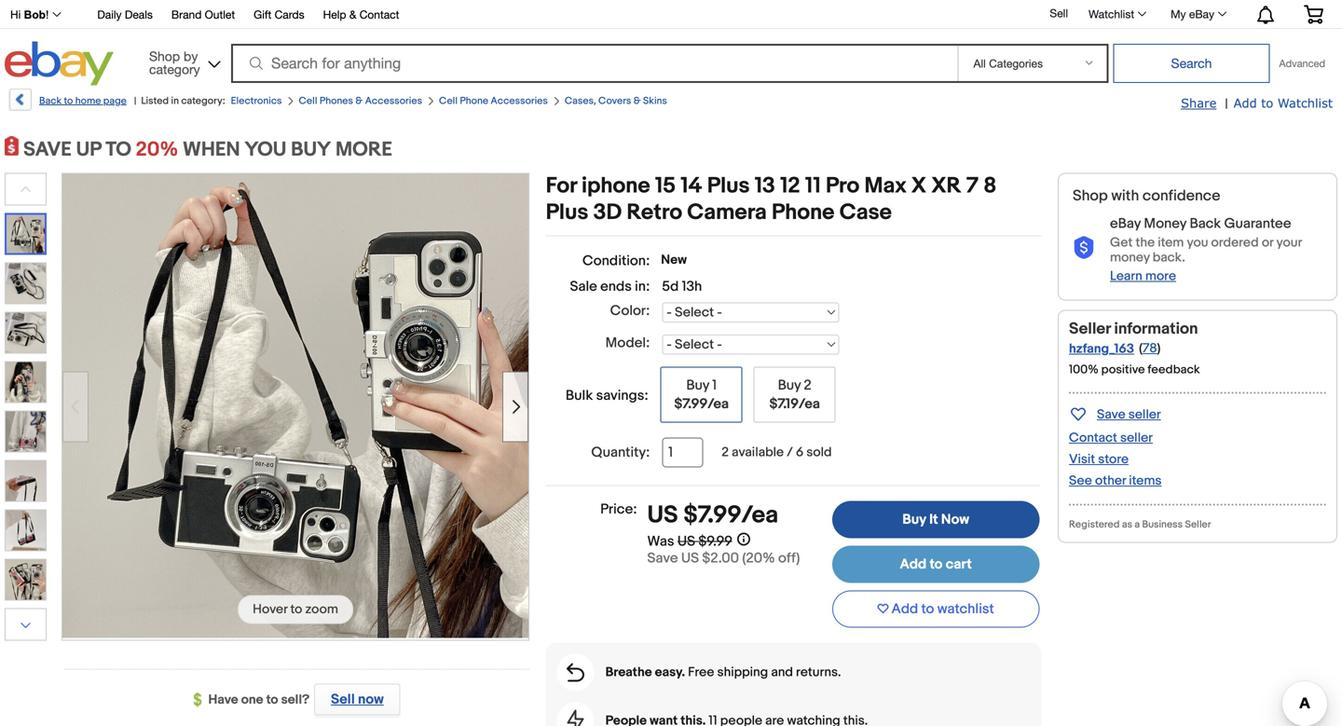 Task type: describe. For each thing, give the bounding box(es) containing it.
add to watchlist
[[892, 601, 994, 618]]

available
[[732, 445, 784, 461]]

have one to sell?
[[208, 692, 310, 708]]

(
[[1139, 341, 1143, 357]]

when
[[183, 138, 240, 162]]

money
[[1110, 250, 1150, 266]]

7
[[966, 173, 979, 199]]

$2.00
[[702, 550, 739, 567]]

us $7.99/ea
[[647, 501, 779, 530]]

share
[[1181, 96, 1217, 110]]

0 vertical spatial phone
[[460, 95, 489, 107]]

daily deals
[[97, 8, 153, 21]]

items
[[1129, 473, 1162, 489]]

more
[[1146, 268, 1176, 284]]

add inside the "share | add to watchlist"
[[1234, 96, 1257, 110]]

sale
[[570, 278, 597, 295]]

condition:
[[583, 253, 650, 269]]

bulk
[[566, 387, 593, 404]]

pro
[[826, 173, 860, 199]]

picture 2 of 16 image
[[6, 263, 46, 303]]

visit
[[1069, 452, 1095, 467]]

add to watchlist button
[[832, 591, 1040, 628]]

11
[[805, 173, 821, 199]]

ends
[[600, 278, 632, 295]]

new
[[661, 252, 687, 268]]

save seller
[[1097, 407, 1161, 423]]

business
[[1142, 519, 1183, 531]]

brand
[[171, 8, 202, 21]]

contact inside "link"
[[360, 8, 399, 21]]

phone inside for iphone 15 14 plus 13 12 11 pro max x xr 7 8 plus 3d retro camera phone case
[[772, 199, 835, 226]]

deals
[[125, 8, 153, 21]]

gift cards link
[[254, 5, 304, 26]]

100%
[[1069, 363, 1099, 377]]

free
[[688, 665, 714, 681]]

1 vertical spatial with details__icon image
[[567, 663, 585, 682]]

daily deals link
[[97, 5, 153, 26]]

back.
[[1153, 250, 1186, 266]]

78 link
[[1143, 341, 1157, 357]]

(20%
[[742, 550, 775, 567]]

save up to 20% when you buy more
[[23, 138, 393, 162]]

2 inside the "buy 2 $7.19/ea"
[[804, 377, 812, 394]]

to right one on the left of page
[[266, 692, 278, 708]]

13
[[755, 173, 775, 199]]

price:
[[600, 501, 637, 518]]

0 horizontal spatial 2
[[722, 445, 729, 461]]

your shopping cart image
[[1303, 5, 1325, 24]]

gift
[[254, 8, 272, 21]]

visit store link
[[1069, 452, 1129, 467]]

buy it now link
[[832, 501, 1040, 538]]

was
[[647, 533, 674, 550]]

add for add to watchlist
[[892, 601, 918, 618]]

20%
[[136, 138, 178, 162]]

seller for contact
[[1121, 430, 1153, 446]]

cell phone accessories
[[439, 95, 548, 107]]

account navigation
[[0, 0, 1338, 29]]

$9.99
[[699, 533, 732, 550]]

us for was
[[678, 533, 695, 550]]

retro
[[627, 199, 682, 226]]

with
[[1112, 187, 1139, 205]]

buy for buy 1
[[686, 377, 709, 394]]

back to home page link
[[7, 89, 127, 117]]

was us $9.99
[[647, 533, 732, 550]]

& for cases,
[[634, 95, 641, 107]]

us up was
[[647, 501, 678, 530]]

cases,
[[565, 95, 596, 107]]

us for save
[[681, 550, 699, 567]]

add to cart link
[[832, 546, 1040, 583]]

my ebay link
[[1161, 3, 1235, 25]]

5d 13h
[[662, 278, 702, 295]]

one
[[241, 692, 263, 708]]

buy for buy 2
[[778, 377, 801, 394]]

money
[[1144, 215, 1187, 232]]

buy
[[291, 138, 331, 162]]

shop for shop by category
[[149, 48, 180, 64]]

for iphone 15 14 plus 13 12 11 pro max x xr 7 8 plus 3d retro camera phone case
[[546, 173, 997, 226]]

more
[[336, 138, 393, 162]]

item
[[1158, 235, 1184, 251]]

picture 8 of 16 image
[[6, 560, 46, 600]]

back to home page
[[39, 95, 127, 107]]

page
[[103, 95, 127, 107]]

cases, covers & skins link
[[565, 95, 667, 107]]

to for home
[[64, 95, 73, 107]]

help & contact
[[323, 8, 399, 21]]

add for add to cart
[[900, 556, 927, 573]]

0 horizontal spatial |
[[134, 95, 136, 107]]

a
[[1135, 519, 1140, 531]]

Quantity: text field
[[662, 438, 703, 468]]

sell?
[[281, 692, 310, 708]]

xr
[[932, 173, 962, 199]]

with details__icon image for condition:
[[1073, 237, 1095, 260]]

see
[[1069, 473, 1092, 489]]

picture 7 of 16 image
[[6, 510, 46, 550]]

picture 6 of 16 image
[[6, 461, 46, 501]]

save for save seller
[[1097, 407, 1126, 423]]

advanced link
[[1270, 45, 1335, 82]]

shop by category banner
[[0, 0, 1338, 90]]

to inside the "share | add to watchlist"
[[1262, 96, 1274, 110]]

1 vertical spatial $7.99/ea
[[684, 501, 779, 530]]

get
[[1110, 235, 1133, 251]]

max
[[865, 173, 907, 199]]

breathe easy. free shipping and returns.
[[606, 665, 841, 681]]

now
[[941, 511, 969, 528]]

seller information hzfang_163 ( 78 ) 100% positive feedback
[[1069, 319, 1200, 377]]

off)
[[778, 550, 800, 567]]

iphone
[[582, 173, 650, 199]]

watchlist inside account navigation
[[1089, 7, 1135, 21]]



Task type: locate. For each thing, give the bounding box(es) containing it.
outlet
[[205, 8, 235, 21]]

12
[[780, 173, 800, 199]]

to inside "button"
[[922, 601, 934, 618]]

buy inside 'link'
[[903, 511, 926, 528]]

$7.19/ea
[[770, 396, 820, 413]]

sell left watchlist link
[[1050, 7, 1068, 20]]

picture 4 of 16 image
[[6, 362, 46, 402]]

electronics link
[[231, 95, 282, 107]]

1 horizontal spatial plus
[[707, 173, 750, 199]]

my ebay
[[1171, 7, 1215, 21]]

seller down save seller
[[1121, 430, 1153, 446]]

add to watchlist link
[[1234, 95, 1333, 112]]

save
[[23, 138, 72, 162]]

& inside "link"
[[349, 8, 356, 21]]

none submit inside shop by category banner
[[1114, 44, 1270, 83]]

cell phone accessories link
[[439, 95, 548, 107]]

accessories up more on the top left of page
[[365, 95, 422, 107]]

to left cart
[[930, 556, 943, 573]]

1 cell from the left
[[299, 95, 317, 107]]

1 horizontal spatial 2
[[804, 377, 812, 394]]

seller
[[1129, 407, 1161, 423], [1121, 430, 1153, 446]]

seller
[[1069, 319, 1111, 339], [1185, 519, 1211, 531]]

up
[[76, 138, 101, 162]]

0 vertical spatial contact
[[360, 8, 399, 21]]

other
[[1095, 473, 1126, 489]]

1 vertical spatial save
[[647, 550, 678, 567]]

color
[[610, 303, 646, 319]]

guarantee
[[1224, 215, 1292, 232]]

1 horizontal spatial sell
[[1050, 7, 1068, 20]]

1 vertical spatial seller
[[1121, 430, 1153, 446]]

plus left the 13
[[707, 173, 750, 199]]

picture 1 of 16 image
[[7, 215, 45, 253]]

watchlist inside the "share | add to watchlist"
[[1278, 96, 1333, 110]]

buy inside the "buy 2 $7.19/ea"
[[778, 377, 801, 394]]

save for save us $2.00 (20% off)
[[647, 550, 678, 567]]

2 up $7.19/ea
[[804, 377, 812, 394]]

0 horizontal spatial shop
[[149, 48, 180, 64]]

cell for cell phone accessories
[[439, 95, 458, 107]]

share button
[[1181, 95, 1217, 112]]

cases, covers & skins
[[565, 95, 667, 107]]

0 vertical spatial sell
[[1050, 7, 1068, 20]]

1 vertical spatial 2
[[722, 445, 729, 461]]

0 vertical spatial save
[[1097, 407, 1126, 423]]

in:
[[635, 278, 650, 295]]

phone
[[460, 95, 489, 107], [772, 199, 835, 226]]

seller up the hzfang_163
[[1069, 319, 1111, 339]]

sell now link
[[310, 684, 400, 715]]

shipping
[[717, 665, 768, 681]]

0 vertical spatial watchlist
[[1089, 7, 1135, 21]]

& for cell
[[356, 95, 363, 107]]

0 vertical spatial seller
[[1069, 319, 1111, 339]]

1 horizontal spatial accessories
[[491, 95, 548, 107]]

to left watchlist
[[922, 601, 934, 618]]

you
[[1187, 235, 1209, 251]]

2 horizontal spatial buy
[[903, 511, 926, 528]]

share | add to watchlist
[[1181, 96, 1333, 112]]

buy left 1
[[686, 377, 709, 394]]

1 vertical spatial ebay
[[1110, 215, 1141, 232]]

1 vertical spatial add
[[900, 556, 927, 573]]

0 horizontal spatial accessories
[[365, 95, 422, 107]]

now
[[358, 691, 384, 708]]

1 vertical spatial seller
[[1185, 519, 1211, 531]]

home
[[75, 95, 101, 107]]

cell for cell phones & accessories
[[299, 95, 317, 107]]

sell inside account navigation
[[1050, 7, 1068, 20]]

sell left now
[[331, 691, 355, 708]]

2 left available
[[722, 445, 729, 461]]

1 vertical spatial watchlist
[[1278, 96, 1333, 110]]

positive
[[1102, 363, 1145, 377]]

ebay up get
[[1110, 215, 1141, 232]]

plus left '3d'
[[546, 199, 589, 226]]

5d
[[662, 278, 679, 295]]

daily
[[97, 8, 122, 21]]

your
[[1277, 235, 1302, 251]]

ebay
[[1189, 7, 1215, 21], [1110, 215, 1141, 232]]

electronics
[[231, 95, 282, 107]]

|
[[134, 95, 136, 107], [1225, 96, 1228, 112]]

0 vertical spatial $7.99/ea
[[674, 396, 729, 413]]

buy up $7.19/ea
[[778, 377, 801, 394]]

sell for sell now
[[331, 691, 355, 708]]

shop left by
[[149, 48, 180, 64]]

1 horizontal spatial seller
[[1185, 519, 1211, 531]]

add inside "button"
[[892, 601, 918, 618]]

buy
[[686, 377, 709, 394], [778, 377, 801, 394], [903, 511, 926, 528]]

quantity:
[[591, 444, 650, 461]]

seller inside button
[[1129, 407, 1161, 423]]

shop by category button
[[141, 41, 225, 82]]

0 horizontal spatial buy
[[686, 377, 709, 394]]

cell right cell phones & accessories link on the left top of the page
[[439, 95, 458, 107]]

ebay inside account navigation
[[1189, 7, 1215, 21]]

seller inside seller information hzfang_163 ( 78 ) 100% positive feedback
[[1069, 319, 1111, 339]]

1 vertical spatial contact
[[1069, 430, 1118, 446]]

listed
[[141, 95, 169, 107]]

0 horizontal spatial cell
[[299, 95, 317, 107]]

1 horizontal spatial phone
[[772, 199, 835, 226]]

add right share
[[1234, 96, 1257, 110]]

None submit
[[1114, 44, 1270, 83]]

contact up visit store link
[[1069, 430, 1118, 446]]

easy.
[[655, 665, 685, 681]]

watchlist down advanced link
[[1278, 96, 1333, 110]]

0 horizontal spatial back
[[39, 95, 62, 107]]

)
[[1157, 341, 1161, 357]]

watchlist link
[[1079, 3, 1155, 25]]

contact
[[360, 8, 399, 21], [1069, 430, 1118, 446]]

| inside the "share | add to watchlist"
[[1225, 96, 1228, 112]]

2 available / 6 sold
[[722, 445, 832, 461]]

see other items link
[[1069, 473, 1162, 489]]

with details__icon image for us $7.99/ea
[[567, 710, 584, 726]]

1 horizontal spatial |
[[1225, 96, 1228, 112]]

buy inside buy 1 $7.99/ea
[[686, 377, 709, 394]]

back left "home"
[[39, 95, 62, 107]]

2 cell from the left
[[439, 95, 458, 107]]

2 vertical spatial add
[[892, 601, 918, 618]]

0 horizontal spatial save
[[647, 550, 678, 567]]

cell left phones
[[299, 95, 317, 107]]

sell link
[[1042, 7, 1077, 20]]

3d
[[593, 199, 622, 226]]

contact seller link
[[1069, 430, 1153, 446]]

seller inside contact seller visit store see other items
[[1121, 430, 1153, 446]]

0 horizontal spatial ebay
[[1110, 215, 1141, 232]]

0 vertical spatial ebay
[[1189, 7, 1215, 21]]

cell phones & accessories
[[299, 95, 422, 107]]

0 vertical spatial seller
[[1129, 407, 1161, 423]]

& left "skins"
[[634, 95, 641, 107]]

seller up contact seller link
[[1129, 407, 1161, 423]]

shop with confidence
[[1073, 187, 1221, 205]]

$7.99/ea up $9.99
[[684, 501, 779, 530]]

1 vertical spatial phone
[[772, 199, 835, 226]]

picture 3 of 16 image
[[6, 313, 46, 353]]

to for watchlist
[[922, 601, 934, 618]]

6
[[796, 445, 804, 461]]

back
[[39, 95, 62, 107], [1190, 215, 1221, 232]]

dollar sign image
[[193, 693, 208, 708]]

bulk savings:
[[566, 387, 648, 404]]

$7.99/ea down 1
[[674, 396, 729, 413]]

save inside button
[[1097, 407, 1126, 423]]

save inside us $7.99/ea main content
[[647, 550, 678, 567]]

0 horizontal spatial sell
[[331, 691, 355, 708]]

1 vertical spatial back
[[1190, 215, 1221, 232]]

case
[[840, 199, 892, 226]]

shop for shop with confidence
[[1073, 187, 1108, 205]]

1 horizontal spatial shop
[[1073, 187, 1108, 205]]

0 horizontal spatial plus
[[546, 199, 589, 226]]

seller right business
[[1185, 519, 1211, 531]]

learn more link
[[1110, 268, 1176, 284]]

to down advanced link
[[1262, 96, 1274, 110]]

!
[[46, 8, 49, 21]]

in
[[171, 95, 179, 107]]

ebay money back guarantee get the item you ordered or your money back. learn more
[[1110, 215, 1302, 284]]

back up you
[[1190, 215, 1221, 232]]

contact right help
[[360, 8, 399, 21]]

ebay right my
[[1189, 7, 1215, 21]]

ordered
[[1211, 235, 1259, 251]]

gift cards
[[254, 8, 304, 21]]

breathe
[[606, 665, 652, 681]]

8
[[984, 173, 997, 199]]

save left $9.99
[[647, 550, 678, 567]]

ebay inside "ebay money back guarantee get the item you ordered or your money back. learn more"
[[1110, 215, 1141, 232]]

to for cart
[[930, 556, 943, 573]]

2 accessories from the left
[[491, 95, 548, 107]]

accessories left the cases,
[[491, 95, 548, 107]]

shop by category
[[149, 48, 200, 77]]

Search for anything text field
[[234, 46, 954, 81]]

0 horizontal spatial phone
[[460, 95, 489, 107]]

1 accessories from the left
[[365, 95, 422, 107]]

seller for save
[[1129, 407, 1161, 423]]

0 vertical spatial 2
[[804, 377, 812, 394]]

feedback
[[1148, 363, 1200, 377]]

add down add to cart link
[[892, 601, 918, 618]]

registered
[[1069, 519, 1120, 531]]

| right share button
[[1225, 96, 1228, 112]]

covers
[[599, 95, 631, 107]]

the
[[1136, 235, 1155, 251]]

cards
[[275, 8, 304, 21]]

1 horizontal spatial watchlist
[[1278, 96, 1333, 110]]

to
[[106, 138, 131, 162]]

1 horizontal spatial save
[[1097, 407, 1126, 423]]

shop left the with
[[1073, 187, 1108, 205]]

us $7.99/ea main content
[[546, 173, 1042, 726]]

back inside "ebay money back guarantee get the item you ordered or your money back. learn more"
[[1190, 215, 1221, 232]]

us left $2.00
[[681, 550, 699, 567]]

0 horizontal spatial contact
[[360, 8, 399, 21]]

to left "home"
[[64, 95, 73, 107]]

picture 5 of 16 image
[[6, 412, 46, 452]]

1 vertical spatial shop
[[1073, 187, 1108, 205]]

2 vertical spatial with details__icon image
[[567, 710, 584, 726]]

cell phones & accessories link
[[299, 95, 422, 107]]

contact seller visit store see other items
[[1069, 430, 1162, 489]]

add left cart
[[900, 556, 927, 573]]

help & contact link
[[323, 5, 399, 26]]

0 vertical spatial with details__icon image
[[1073, 237, 1095, 260]]

1 vertical spatial sell
[[331, 691, 355, 708]]

registered as a business seller
[[1069, 519, 1211, 531]]

us right was
[[678, 533, 695, 550]]

buy left the it
[[903, 511, 926, 528]]

watchlist right sell link
[[1089, 7, 1135, 21]]

0 horizontal spatial seller
[[1069, 319, 1111, 339]]

1 horizontal spatial cell
[[439, 95, 458, 107]]

& right phones
[[356, 95, 363, 107]]

help
[[323, 8, 346, 21]]

sell for sell
[[1050, 7, 1068, 20]]

/
[[787, 445, 793, 461]]

0 vertical spatial shop
[[149, 48, 180, 64]]

contact inside contact seller visit store see other items
[[1069, 430, 1118, 446]]

cart
[[946, 556, 972, 573]]

hzfang_163
[[1069, 341, 1135, 357]]

| left 'listed' on the left
[[134, 95, 136, 107]]

for iphone 15 14 plus 13 12 11 pro max x xr 7 8 plus 3d retro camera phone case - picture 1 of 16 image
[[62, 172, 529, 638]]

& right help
[[349, 8, 356, 21]]

brand outlet
[[171, 8, 235, 21]]

15
[[655, 173, 676, 199]]

1 horizontal spatial ebay
[[1189, 7, 1215, 21]]

0 vertical spatial add
[[1234, 96, 1257, 110]]

savings:
[[596, 387, 648, 404]]

with details__icon image
[[1073, 237, 1095, 260], [567, 663, 585, 682], [567, 710, 584, 726]]

1 horizontal spatial contact
[[1069, 430, 1118, 446]]

shop inside 'shop by category'
[[149, 48, 180, 64]]

1 horizontal spatial buy
[[778, 377, 801, 394]]

0 horizontal spatial watchlist
[[1089, 7, 1135, 21]]

save up contact seller link
[[1097, 407, 1126, 423]]

0 vertical spatial back
[[39, 95, 62, 107]]

1 horizontal spatial back
[[1190, 215, 1221, 232]]



Task type: vqa. For each thing, say whether or not it's contained in the screenshot.
Cell Phones & Accessories
yes



